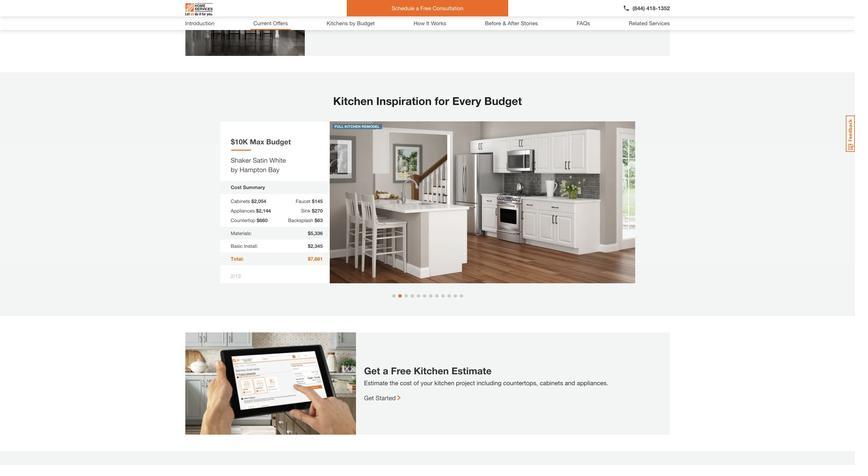 Task type: vqa. For each thing, say whether or not it's contained in the screenshot.
A related to Get
yes



Task type: locate. For each thing, give the bounding box(es) containing it.
free up it
[[421, 5, 431, 11]]

get started link
[[364, 395, 401, 402]]

0 vertical spatial estimate
[[452, 366, 492, 377]]

free for consultation
[[421, 5, 431, 11]]

a right the schedule
[[416, 5, 419, 11]]

related services
[[629, 20, 670, 26]]

get a free kitchen estimate
[[364, 366, 492, 377]]

cost
[[400, 380, 412, 387]]

0 vertical spatial get
[[364, 366, 380, 377]]

consultation
[[433, 5, 464, 11]]

free inside button
[[421, 5, 431, 11]]

0 horizontal spatial budget
[[357, 20, 375, 26]]

0 horizontal spatial a
[[383, 366, 389, 377]]

inspiration
[[377, 95, 432, 108]]

every
[[453, 95, 482, 108]]

estimate up project
[[452, 366, 492, 377]]

a inside button
[[416, 5, 419, 11]]

1 vertical spatial a
[[383, 366, 389, 377]]

0 horizontal spatial kitchen
[[333, 95, 373, 108]]

1 horizontal spatial kitchen
[[414, 366, 449, 377]]

(844) 418-1352
[[633, 5, 670, 11]]

and
[[565, 380, 576, 387]]

0 horizontal spatial estimate
[[364, 380, 388, 387]]

get for get a free kitchen estimate
[[364, 366, 380, 377]]

now
[[313, 0, 326, 8]]

countertops,
[[504, 380, 538, 387]]

1 vertical spatial free
[[391, 366, 411, 377]]

a
[[416, 5, 419, 11], [383, 366, 389, 377]]

&
[[503, 20, 506, 26]]

kitchen
[[333, 95, 373, 108], [414, 366, 449, 377]]

it
[[427, 20, 430, 26]]

schedule a free consultation
[[392, 5, 464, 11]]

a up started
[[383, 366, 389, 377]]

feedback link image
[[846, 115, 856, 152]]

a for get
[[383, 366, 389, 377]]

including
[[477, 380, 502, 387]]

1 vertical spatial budget
[[485, 95, 522, 108]]

get
[[364, 366, 380, 377], [364, 395, 374, 402]]

1 vertical spatial estimate
[[364, 380, 388, 387]]

estimate
[[452, 366, 492, 377], [364, 380, 388, 387]]

0 vertical spatial kitchen
[[333, 95, 373, 108]]

kitchen estimator banner images; orange kitchen icon image
[[185, 333, 356, 436]]

budget
[[357, 20, 375, 26], [485, 95, 522, 108]]

introduction
[[185, 20, 215, 26]]

stories
[[521, 20, 538, 26]]

by
[[350, 20, 356, 26]]

schedule a free consultation button
[[347, 0, 509, 16]]

(844)
[[633, 5, 645, 11]]

the
[[390, 380, 399, 387]]

1 vertical spatial kitchen
[[414, 366, 449, 377]]

project
[[456, 380, 475, 387]]

1352
[[658, 5, 670, 11]]

how
[[414, 20, 425, 26]]

estimate up get started
[[364, 380, 388, 387]]

(844) 418-1352 link
[[623, 4, 670, 12]]

estimate the cost of your kitchen project including countertops, cabinets and appliances.
[[364, 380, 609, 387]]

0 vertical spatial free
[[421, 5, 431, 11]]

a for schedule
[[416, 5, 419, 11]]

1 horizontal spatial a
[[416, 5, 419, 11]]

2 get from the top
[[364, 395, 374, 402]]

get up get started
[[364, 366, 380, 377]]

current
[[254, 20, 272, 26]]

after
[[508, 20, 520, 26]]

get left started
[[364, 395, 374, 402]]

1 horizontal spatial budget
[[485, 95, 522, 108]]

1 horizontal spatial free
[[421, 5, 431, 11]]

offers
[[273, 20, 288, 26]]

more
[[313, 15, 327, 23]]

free up cost
[[391, 366, 411, 377]]

0 horizontal spatial free
[[391, 366, 411, 377]]

1 get from the top
[[364, 366, 380, 377]]

free
[[421, 5, 431, 11], [391, 366, 411, 377]]

1 vertical spatial get
[[364, 395, 374, 402]]

0 vertical spatial a
[[416, 5, 419, 11]]



Task type: describe. For each thing, give the bounding box(es) containing it.
for
[[435, 95, 450, 108]]

a shining modern kitchen featuring grey cabinets and classic decor; orange cabinet icon image
[[185, 0, 305, 56]]

kitchen inspiration for every budget
[[333, 95, 522, 108]]

current offers
[[254, 20, 288, 26]]

418-
[[647, 5, 658, 11]]

more details link
[[313, 15, 348, 23]]

started
[[376, 395, 396, 402]]

before & after stories
[[485, 20, 538, 26]]

free for kitchen
[[391, 366, 411, 377]]

of
[[414, 380, 419, 387]]

works
[[431, 20, 447, 26]]

more details
[[313, 15, 348, 23]]

before
[[485, 20, 502, 26]]

related
[[629, 20, 648, 26]]

kitchens
[[327, 20, 348, 26]]

your
[[421, 380, 433, 387]]

cabinets
[[540, 380, 564, 387]]

appliances.
[[577, 380, 609, 387]]

get started
[[364, 395, 396, 402]]

now through 12/10.
[[313, 0, 368, 8]]

10k max budget white desktop image
[[220, 122, 636, 284]]

how it works
[[414, 20, 447, 26]]

kitchen
[[435, 380, 455, 387]]

0 vertical spatial budget
[[357, 20, 375, 26]]

schedule
[[392, 5, 415, 11]]

kitchens by budget
[[327, 20, 375, 26]]

1 horizontal spatial estimate
[[452, 366, 492, 377]]

faqs
[[577, 20, 590, 26]]

get for get started
[[364, 395, 374, 402]]

do it for you logo image
[[185, 0, 213, 19]]

details
[[329, 15, 348, 23]]

12/10.
[[350, 0, 368, 8]]

through
[[327, 0, 349, 8]]

services
[[650, 20, 670, 26]]



